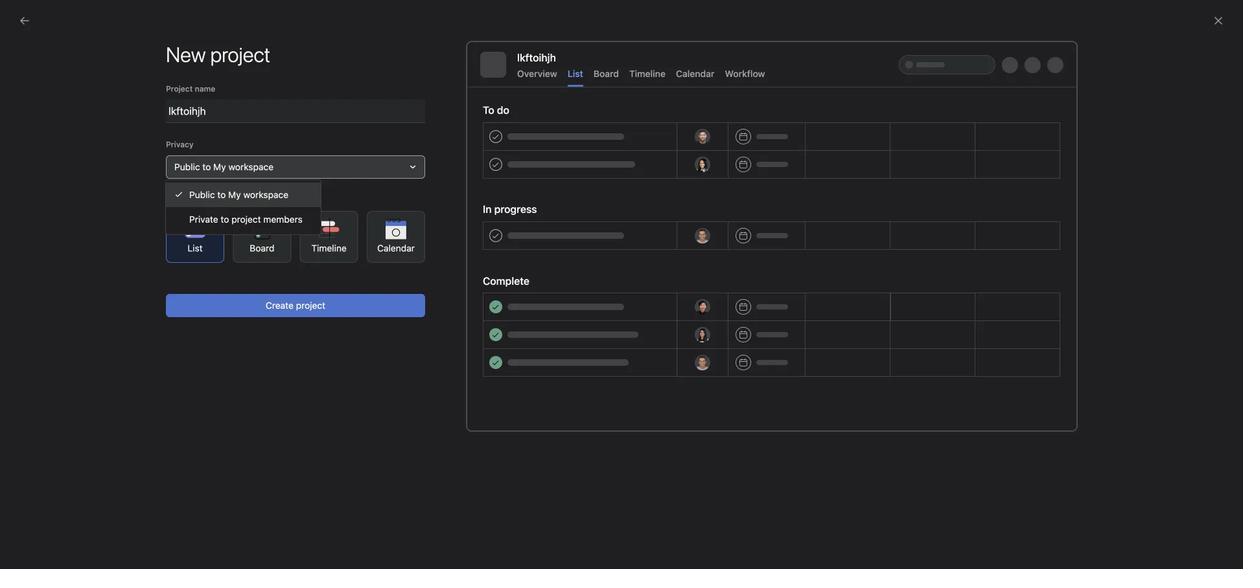 Task type: describe. For each thing, give the bounding box(es) containing it.
members
[[263, 214, 303, 225]]

go back image
[[19, 16, 30, 26]]

in progress
[[483, 203, 537, 216]]

co
[[660, 179, 668, 188]]

rocket image
[[342, 215, 358, 231]]

0 horizontal spatial board
[[250, 243, 275, 254]]

Project name text field
[[166, 100, 425, 123]]

1 horizontal spatial calendar
[[377, 243, 415, 254]]

task
[[376, 255, 396, 266]]

list image for cross-functional project plan
[[342, 175, 358, 191]]

public to my workspace button
[[166, 156, 425, 179]]

private to project members
[[189, 214, 303, 225]]

close image
[[1214, 16, 1224, 26]]

create
[[266, 301, 294, 311]]

project
[[166, 84, 193, 93]]

my inside dropdown button
[[213, 162, 226, 172]]

or
[[647, 179, 655, 188]]

cross-
[[376, 176, 405, 187]]

new
[[620, 355, 636, 364]]

this is a preview of your project image
[[467, 41, 1078, 432]]

create project button
[[166, 294, 425, 318]]

new project
[[166, 42, 270, 67]]

0 vertical spatial timeline
[[630, 68, 666, 79]]

0 horizontal spatial list
[[188, 243, 203, 254]]

public to my workspace inside dropdown button
[[174, 162, 274, 172]]

ts
[[659, 218, 669, 227]]

default
[[166, 196, 193, 205]]

public to my workspace radio item
[[166, 183, 321, 207]]

private
[[189, 214, 218, 225]]

workflow
[[725, 68, 766, 79]]

list image for template i
[[342, 294, 358, 310]]

public inside dropdown button
[[174, 162, 200, 172]]

8
[[674, 179, 679, 188]]

specimen
[[415, 216, 457, 227]]

send feedback link
[[642, 354, 696, 366]]

to inside radio item
[[217, 190, 226, 200]]

plan
[[483, 176, 501, 187]]

lkftoihjh
[[517, 52, 556, 64]]

2 vertical spatial to
[[221, 214, 229, 225]]

project for functional
[[450, 176, 481, 187]]



Task type: locate. For each thing, give the bounding box(es) containing it.
workspace
[[229, 162, 274, 172], [243, 190, 289, 200]]

send
[[642, 355, 660, 364]]

0 vertical spatial bk
[[633, 179, 643, 188]]

project
[[450, 176, 481, 187], [232, 214, 261, 225], [296, 301, 326, 311]]

my up private to project members
[[228, 190, 241, 200]]

public down privacy
[[174, 162, 200, 172]]

1 vertical spatial timeline
[[312, 243, 347, 254]]

0 horizontal spatial project
[[232, 214, 261, 225]]

0 vertical spatial list
[[568, 68, 583, 79]]

1 vertical spatial my
[[228, 190, 241, 200]]

template i
[[376, 295, 420, 306]]

0 vertical spatial workspace
[[229, 162, 274, 172]]

public to my workspace up public to my workspace radio item
[[174, 162, 274, 172]]

0 vertical spatial my
[[213, 162, 226, 172]]

calendar up 'task' in the left of the page
[[377, 243, 415, 254]]

project for to
[[232, 214, 261, 225]]

template
[[376, 295, 416, 306]]

default view
[[166, 196, 212, 205]]

calendar up the project in the left top of the page
[[130, 61, 169, 72]]

0 vertical spatial public to my workspace
[[174, 162, 274, 172]]

my inside radio item
[[228, 190, 241, 200]]

list down private
[[188, 243, 203, 254]]

0 vertical spatial public
[[174, 162, 200, 172]]

0 vertical spatial board
[[594, 68, 619, 79]]

functional
[[405, 176, 448, 187]]

cross-functional project plan
[[376, 176, 501, 187]]

workspace inside dropdown button
[[229, 162, 274, 172]]

1 horizontal spatial project
[[296, 301, 326, 311]]

list image up the rocket image
[[342, 175, 358, 191]]

0 horizontal spatial timeline
[[312, 243, 347, 254]]

workspace up the members
[[243, 190, 289, 200]]

public to my workspace inside radio item
[[189, 190, 289, 200]]

public to my workspace
[[174, 162, 274, 172], [189, 190, 289, 200]]

0 horizontal spatial my
[[213, 162, 226, 172]]

1 vertical spatial list
[[188, 243, 203, 254]]

1 vertical spatial public to my workspace
[[189, 190, 289, 200]]

1 horizontal spatial board
[[594, 68, 619, 79]]

create project
[[266, 301, 326, 311]]

octopus specimen
[[376, 216, 457, 227]]

bk up feedback
[[672, 297, 682, 306]]

•
[[796, 87, 799, 96]]

complete
[[483, 275, 530, 288]]

2 list image from the top
[[342, 294, 358, 310]]

projects
[[329, 94, 377, 109]]

1 vertical spatial list image
[[342, 294, 358, 310]]

to right private
[[221, 214, 229, 225]]

workspace up public to my workspace radio item
[[229, 162, 274, 172]]

project name
[[166, 84, 215, 93]]

0 vertical spatial project
[[450, 176, 481, 187]]

0 horizontal spatial calendar
[[130, 61, 169, 72]]

project left plan
[[450, 176, 481, 187]]

on track (55%) •
[[737, 87, 799, 96]]

project down public to my workspace radio item
[[232, 214, 261, 225]]

1 horizontal spatial my
[[228, 190, 241, 200]]

0 vertical spatial list image
[[342, 175, 358, 191]]

1 horizontal spatial list
[[568, 68, 583, 79]]

1 vertical spatial to
[[217, 190, 226, 200]]

overview
[[517, 68, 558, 79]]

2 vertical spatial project
[[296, 301, 326, 311]]

octopus
[[376, 216, 413, 227]]

2 horizontal spatial project
[[450, 176, 481, 187]]

list image
[[342, 175, 358, 191], [342, 294, 358, 310]]

public
[[174, 162, 200, 172], [189, 190, 215, 200]]

public up private
[[189, 190, 215, 200]]

bk right the ts
[[672, 218, 682, 227]]

my
[[213, 162, 226, 172], [228, 190, 241, 200]]

feedback
[[662, 355, 696, 364]]

view
[[195, 196, 212, 205]]

to
[[203, 162, 211, 172], [217, 190, 226, 200], [221, 214, 229, 225]]

privacy
[[166, 140, 194, 149]]

task link
[[319, 243, 707, 282]]

bk
[[633, 179, 643, 188], [672, 218, 682, 227], [672, 297, 682, 306]]

1 list image from the top
[[342, 175, 358, 191]]

to right view
[[217, 190, 226, 200]]

my up public to my workspace radio item
[[213, 162, 226, 172]]

list image down list image
[[342, 294, 358, 310]]

name
[[195, 84, 215, 93]]

project inside 'button'
[[296, 301, 326, 311]]

on
[[737, 87, 747, 96]]

2 vertical spatial bk
[[672, 297, 682, 306]]

list right overview
[[568, 68, 583, 79]]

new send feedback
[[620, 355, 696, 364]]

to inside dropdown button
[[203, 162, 211, 172]]

workspace inside radio item
[[243, 190, 289, 200]]

i
[[418, 295, 420, 306]]

public inside radio item
[[189, 190, 215, 200]]

calendar left workflow
[[676, 68, 715, 79]]

timeline
[[630, 68, 666, 79], [312, 243, 347, 254]]

project right create
[[296, 301, 326, 311]]

list box
[[469, 5, 780, 26]]

track
[[749, 87, 768, 96]]

1 vertical spatial bk
[[672, 218, 682, 227]]

0 vertical spatial to
[[203, 162, 211, 172]]

1 vertical spatial workspace
[[243, 190, 289, 200]]

1 vertical spatial public
[[189, 190, 215, 200]]

1 vertical spatial board
[[250, 243, 275, 254]]

2 horizontal spatial calendar
[[676, 68, 715, 79]]

public to my workspace up private to project members
[[189, 190, 289, 200]]

calendar
[[130, 61, 169, 72], [676, 68, 715, 79], [377, 243, 415, 254]]

1 vertical spatial project
[[232, 214, 261, 225]]

to up view
[[203, 162, 211, 172]]

to do
[[483, 104, 510, 116]]

list
[[568, 68, 583, 79], [188, 243, 203, 254]]

1 horizontal spatial timeline
[[630, 68, 666, 79]]

board
[[594, 68, 619, 79], [250, 243, 275, 254]]

(55%)
[[770, 87, 793, 96]]

list image
[[342, 255, 358, 270]]

bk left or
[[633, 179, 643, 188]]



Task type: vqa. For each thing, say whether or not it's contained in the screenshot.
TEAMS element
no



